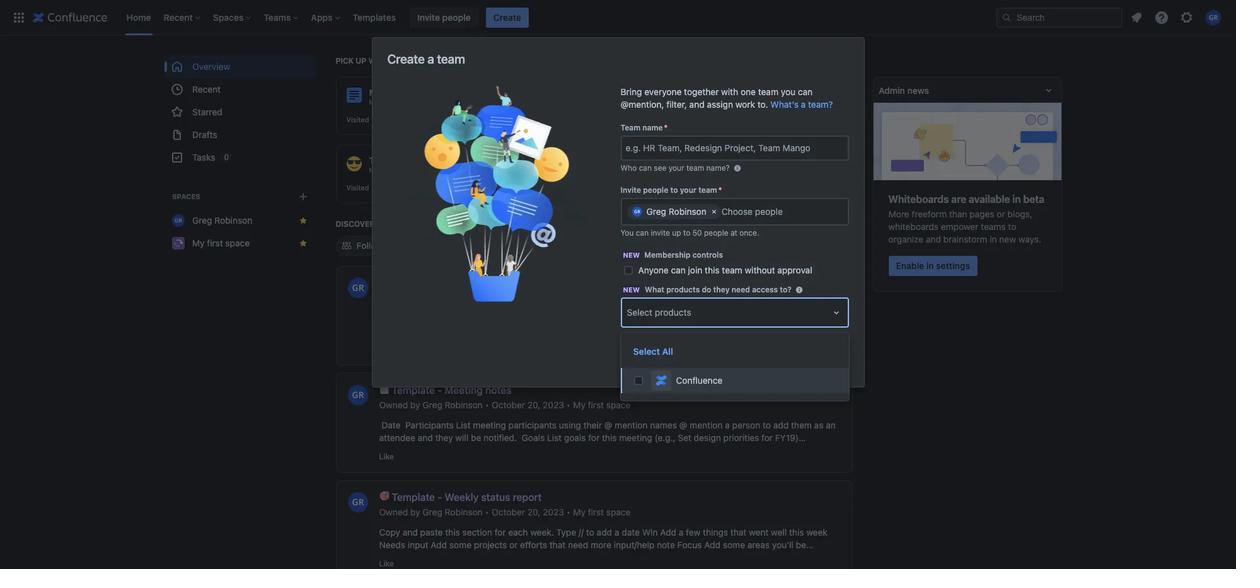 Task type: locate. For each thing, give the bounding box(es) containing it.
unstar this space image
[[298, 238, 308, 248]]

1 visited 10 minutes ago from the left
[[522, 184, 597, 192]]

on inside create a stellar overview the overview is the first page visitors will see when they visit your space, so it helps to include some information on what the space is about and what your team is working on. overview.svg add a header image. this gives your overview visual appeal and makes it welcoming for visitors. explain what the space is for. start
[[484, 325, 495, 336]]

can inside the bring everyone together with one team you can @mention, filter, and assign work to.
[[798, 86, 813, 97]]

1 horizontal spatial be
[[796, 540, 807, 551]]

space inside template - meeting notes my first space
[[748, 98, 767, 106]]

1 vertical spatial weekly
[[445, 492, 479, 503]]

minutes down your team name is visible to anyone in your organisation. it may be visible on work shared outside your organisation. image
[[732, 184, 759, 192]]

0 vertical spatial or
[[997, 209, 1006, 219]]

3 october 20, 2023 button from the top
[[492, 506, 564, 519]]

:sunglasses: image
[[347, 156, 362, 172]]

0 vertical spatial add
[[774, 420, 789, 431]]

confluence inside getting started in confluence greg robinson
[[622, 155, 670, 166]]

notes inside template - meeting notes my first space
[[805, 87, 829, 98]]

add down things
[[705, 540, 721, 551]]

about up appeal
[[570, 325, 594, 336]]

enter
[[546, 552, 568, 563]]

@ right their
[[605, 420, 613, 431]]

1 horizontal spatial my first space
[[369, 166, 416, 174]]

2 mention from the left
[[690, 420, 723, 431]]

overview
[[192, 61, 230, 72], [721, 155, 760, 166]]

:sunflower: image
[[698, 156, 713, 172], [698, 156, 713, 172]]

in left the who
[[612, 155, 619, 166]]

ago down 'template - project plan'
[[406, 184, 418, 192]]

0 vertical spatial new
[[623, 251, 640, 259]]

1 vertical spatial select
[[633, 346, 660, 357]]

1 horizontal spatial *
[[719, 185, 722, 195]]

edit
[[817, 219, 832, 230]]

drafts
[[192, 129, 217, 140]]

new inside the new membership controls anyone can join this team without approval
[[623, 251, 640, 259]]

your right gives
[[483, 338, 501, 349]]

the inside 'date  participants list meeting participants using their @ mention names @ mention a person to add them as an attendee and they will be notified.  goals list goals for this meeting (e.g., set design priorities for fy19) discussion topics time item presenter notes add notes for each discussion topic  action items add action items to close the loo'
[[414, 458, 427, 469]]

they right do
[[714, 285, 730, 294]]

select left all
[[633, 346, 660, 357]]

freeform
[[912, 209, 947, 219]]

weekly inside template - weekly status report link
[[445, 492, 479, 503]]

0 horizontal spatial you
[[398, 56, 415, 66]]

add inside create a stellar overview the overview is the first page visitors will see when they visit your space, so it helps to include some information on what the space is about and what your team is working on. overview.svg add a header image. this gives your overview visual appeal and makes it welcoming for visitors. explain what the space is for. start
[[792, 325, 808, 336]]

0 horizontal spatial minutes
[[378, 184, 404, 192]]

and inside copy and paste this section for each week. type // to add a date win add a few things that went well this week needs input add some projects or efforts that need more input/help note focus add some areas you'll be focusing on next week \n focus \n notes enter any other thoughts or feelings about this past week important links add any key links tha
[[403, 527, 418, 538]]

2 minutes from the left
[[557, 184, 583, 192]]

3 2023 from the top
[[543, 507, 564, 518]]

search image
[[1002, 12, 1012, 22]]

2 vertical spatial 20,
[[528, 507, 541, 518]]

1 vertical spatial overview
[[721, 155, 760, 166]]

1 horizontal spatial @
[[680, 420, 688, 431]]

a left off
[[428, 52, 434, 66]]

add up "note" in the bottom right of the page
[[660, 527, 677, 538]]

ago up choose people text field
[[761, 184, 773, 192]]

2 october 20, 2023 button from the top
[[492, 399, 564, 412]]

1 vertical spatial you
[[781, 86, 796, 97]]

1 horizontal spatial template - weekly status report
[[545, 87, 681, 98]]

a up the priorities
[[725, 420, 730, 431]]

• up the section
[[485, 507, 489, 518]]

as
[[815, 420, 824, 431]]

most
[[429, 277, 453, 289]]

can inside the new membership controls anyone can join this team without approval
[[671, 265, 686, 276]]

new
[[1000, 234, 1017, 245]]

:dart: image
[[379, 491, 389, 501], [379, 491, 389, 501]]

for inside copy and paste this section for each week. type // to add a date win add a few things that went well this week needs input add some projects or efforts that need more input/help note focus add some areas you'll be focusing on next week \n focus \n notes enter any other thoughts or feelings about this past week important links add any key links tha
[[495, 527, 506, 538]]

0 horizontal spatial what
[[497, 325, 517, 336]]

products down what
[[655, 307, 692, 318]]

first inside template - meeting notes my first space
[[733, 98, 746, 106]]

1 horizontal spatial greg robinson link
[[545, 166, 594, 175]]

0 vertical spatial it
[[793, 313, 798, 324]]

1 horizontal spatial status
[[626, 87, 652, 98]]

2 horizontal spatial people
[[704, 228, 729, 238]]

new
[[623, 251, 640, 259], [623, 286, 640, 294]]

can
[[798, 86, 813, 97], [639, 163, 652, 173], [636, 228, 649, 238], [671, 265, 686, 276]]

1 horizontal spatial what
[[614, 325, 633, 336]]

0 vertical spatial products
[[667, 285, 700, 294]]

invite for invite people to your team *
[[621, 185, 641, 195]]

create
[[494, 12, 521, 22], [388, 52, 425, 66], [379, 313, 406, 324]]

1 horizontal spatial notes
[[585, 445, 608, 456]]

about inside create a stellar overview the overview is the first page visitors will see when they visit your space, so it helps to include some information on what the space is about and what your team is working on. overview.svg add a header image. this gives your overview visual appeal and makes it welcoming for visitors. explain what the space is for. start
[[570, 325, 594, 336]]

copy and paste this section for each week. type // to add a date win add a few things that went well this week needs input add some projects or efforts that need more input/help note focus add some areas you'll be focusing on next week \n focus \n notes enter any other thoughts or feelings about this past week important links add any key links tha
[[379, 527, 828, 569]]

\n up the tha
[[473, 552, 480, 563]]

1 • october 20, 2023 • my first space from the top
[[485, 400, 631, 411]]

1 by from the top
[[411, 400, 420, 411]]

visited 10 minutes ago down 'getting'
[[522, 184, 597, 192]]

start
[[404, 351, 424, 361]]

0 vertical spatial that
[[731, 527, 747, 538]]

2 vertical spatial people
[[704, 228, 729, 238]]

some inside create a stellar overview the overview is the first page visitors will see when they visit your space, so it helps to include some information on what the space is about and what your team is working on. overview.svg add a header image. this gives your overview visual appeal and makes it welcoming for visitors. explain what the space is for. start
[[411, 325, 433, 336]]

2 horizontal spatial my first space
[[573, 293, 631, 303]]

0 horizontal spatial 10
[[547, 184, 555, 192]]

ago for my first space
[[411, 115, 423, 124]]

can up what's a team?
[[798, 86, 813, 97]]

0 vertical spatial create
[[494, 12, 521, 22]]

2 vertical spatial october 20, 2023 button
[[492, 506, 564, 519]]

people up off
[[442, 12, 471, 22]]

* down name?
[[719, 185, 722, 195]]

add up more
[[597, 527, 612, 538]]

that up enter
[[550, 540, 566, 551]]

status inside template - weekly status report link
[[481, 492, 511, 503]]

1 vertical spatial template - weekly status report
[[392, 492, 542, 503]]

an
[[826, 420, 836, 431]]

areas
[[748, 540, 770, 551]]

template up the visited 5 minutes ago
[[369, 155, 408, 166]]

2 horizontal spatial greg robinson
[[721, 166, 769, 174]]

0 vertical spatial october
[[492, 293, 525, 303]]

1 like button from the top
[[379, 452, 394, 462]]

notes up team?
[[805, 87, 829, 98]]

Search field
[[997, 7, 1123, 27]]

meeting for template - meeting notes my first space
[[769, 87, 803, 98]]

assign
[[707, 99, 733, 110]]

my inside template - meeting notes my first space
[[721, 98, 731, 106]]

what's a team?
[[771, 99, 833, 110]]

spaces inside 'spaces' popup button
[[213, 12, 244, 22]]

20, up week.
[[528, 507, 541, 518]]

2 owned from the top
[[379, 507, 408, 518]]

0 horizontal spatial people
[[442, 12, 471, 22]]

• up notified.
[[485, 400, 489, 411]]

50
[[693, 228, 702, 238]]

ago
[[411, 115, 423, 124], [587, 115, 600, 124], [406, 184, 418, 192], [585, 184, 597, 192], [761, 184, 773, 192]]

can left join
[[671, 265, 686, 276]]

minutes for overview
[[732, 184, 759, 192]]

my
[[369, 87, 382, 98], [369, 98, 379, 106], [721, 98, 731, 106], [369, 166, 379, 174], [192, 238, 204, 248], [573, 293, 586, 303], [573, 400, 586, 411], [573, 507, 586, 518]]

team name *
[[621, 123, 668, 132]]

notes up notified.
[[486, 385, 512, 396]]

what up makes
[[614, 325, 633, 336]]

so
[[781, 313, 790, 324]]

template - meeting notes link
[[392, 384, 514, 397]]

spaces
[[213, 12, 244, 22], [172, 192, 200, 201]]

everyone
[[645, 86, 682, 97]]

select all button
[[633, 346, 673, 358]]

1 horizontal spatial meeting
[[769, 87, 803, 98]]

input/help
[[614, 540, 655, 551]]

10 for "greg robinson" link to the right
[[723, 184, 730, 192]]

owned down :notepad_spiral: icon
[[379, 400, 408, 411]]

1 vertical spatial october
[[492, 400, 525, 411]]

2 like from the top
[[379, 559, 394, 569]]

open image
[[829, 305, 844, 320]]

banner
[[0, 0, 1237, 35]]

each left the discussion
[[624, 445, 644, 456]]

add inside copy and paste this section for each week. type // to add a date win add a few things that went well this week needs input add some projects or efforts that need more input/help note focus add some areas you'll be focusing on next week \n focus \n notes enter any other thoughts or feelings about this past week important links add any key links tha
[[597, 527, 612, 538]]

create for create a team
[[388, 52, 425, 66]]

0 vertical spatial like
[[379, 452, 394, 462]]

you'll
[[772, 540, 794, 551]]

visited 35 seconds ago
[[522, 115, 600, 124]]

copy
[[379, 527, 401, 538]]

1 minutes from the left
[[378, 184, 404, 192]]

new down you
[[623, 251, 640, 259]]

template
[[545, 87, 584, 98], [721, 87, 760, 98], [369, 155, 408, 166], [392, 385, 435, 396], [392, 492, 435, 503]]

the down the • october 20, 2023
[[519, 325, 532, 336]]

1 seconds from the left
[[381, 115, 409, 124]]

than
[[950, 209, 968, 219]]

october up the section
[[492, 507, 525, 518]]

template inside template - meeting notes my first space
[[721, 87, 760, 98]]

invite inside 'invite people' button
[[417, 12, 440, 22]]

owned for template - meeting notes
[[379, 400, 408, 411]]

like button
[[379, 452, 394, 462], [379, 559, 394, 569]]

key
[[438, 565, 452, 569]]

topics
[[428, 445, 453, 456]]

visual
[[542, 338, 565, 349]]

• october 20, 2023 • my first space
[[485, 400, 631, 411], [485, 507, 631, 518]]

this right the paste
[[445, 527, 460, 538]]

products for what
[[667, 285, 700, 294]]

greg inside getting started in confluence greg robinson
[[545, 166, 561, 174]]

0 vertical spatial select
[[627, 307, 653, 318]]

weekly
[[593, 87, 624, 98], [445, 492, 479, 503]]

new for new membership controls anyone can join this team without approval
[[623, 251, 640, 259]]

2 2023 from the top
[[543, 400, 564, 411]]

2 by from the top
[[411, 507, 420, 518]]

they
[[714, 285, 730, 294], [692, 313, 710, 324], [435, 433, 453, 443]]

action
[[788, 445, 813, 456]]

visited 10 minutes ago down your team name is visible to anyone in your organisation. it may be visible on work shared outside your organisation. image
[[698, 184, 773, 192]]

the down helps
[[799, 338, 812, 349]]

your
[[669, 163, 685, 173], [680, 185, 697, 195], [485, 277, 506, 289], [731, 313, 749, 324], [636, 325, 654, 336], [483, 338, 501, 349]]

1 horizontal spatial \n
[[510, 552, 517, 563]]

about inside copy and paste this section for each week. type // to add a date win add a few things that went well this week needs input add some projects or efforts that need more input/help note focus add some areas you'll be focusing on next week \n focus \n notes enter any other thoughts or feelings about this past week important links add any key links tha
[[694, 552, 718, 563]]

1 vertical spatial meeting
[[445, 385, 483, 396]]

1 vertical spatial people
[[643, 185, 669, 195]]

create inside 'link'
[[494, 12, 521, 22]]

people inside button
[[442, 12, 471, 22]]

will up time
[[456, 433, 469, 443]]

1 vertical spatial see
[[651, 313, 665, 324]]

:notepad_spiral: image
[[379, 384, 389, 394]]

and down page
[[596, 325, 611, 336]]

team inside create a stellar overview the overview is the first page visitors will see when they visit your space, so it helps to include some information on what the space is about and what your team is working on. overview.svg add a header image. this gives your overview visual appeal and makes it welcoming for visitors. explain what the space is for. start
[[656, 325, 677, 336]]

:notepad_spiral: image
[[698, 88, 713, 103], [698, 88, 713, 103], [379, 384, 389, 394]]

settings
[[937, 260, 970, 271]]

1 vertical spatial products
[[655, 307, 692, 318]]

team up what products do they need access to?
[[722, 265, 743, 276]]

and up input
[[403, 527, 418, 538]]

people down who can see your team name?
[[643, 185, 669, 195]]

2 horizontal spatial notes
[[805, 87, 829, 98]]

1 vertical spatial they
[[692, 313, 710, 324]]

1 10 from the left
[[547, 184, 555, 192]]

banner containing home
[[0, 0, 1237, 35]]

meeting inside template - meeting notes my first space
[[769, 87, 803, 98]]

your up invite people to your team * on the top right of page
[[669, 163, 685, 173]]

note
[[657, 540, 675, 551]]

welcoming
[[651, 338, 695, 349]]

spaces up overview link
[[213, 12, 244, 22]]

october 20, 2023 button for template - meeting notes
[[492, 399, 564, 412]]

greg
[[545, 166, 561, 174], [721, 166, 737, 174], [647, 206, 667, 217], [192, 215, 212, 226]]

for.
[[388, 351, 402, 361]]

2 vertical spatial create
[[379, 313, 406, 324]]

this inside 'date  participants list meeting participants using their @ mention names @ mention a person to add them as an attendee and they will be notified.  goals list goals for this meeting (e.g., set design priorities for fy19) discussion topics time item presenter notes add notes for each discussion topic  action items add action items to close the loo'
[[602, 433, 617, 443]]

see up invite people to your team * on the top right of page
[[654, 163, 667, 173]]

0 horizontal spatial meeting
[[473, 420, 506, 431]]

week up important
[[807, 527, 828, 538]]

1 horizontal spatial overview
[[721, 155, 760, 166]]

your right of
[[485, 277, 506, 289]]

1 vertical spatial by
[[411, 507, 420, 518]]

for left fy19)
[[762, 433, 773, 443]]

owned by
[[379, 400, 423, 411], [379, 507, 423, 518]]

5
[[371, 184, 376, 192]]

notes
[[540, 445, 564, 456], [520, 552, 544, 563]]

1 horizontal spatial invite
[[621, 185, 641, 195]]

- up to.
[[762, 87, 766, 98]]

:dart: image
[[522, 88, 537, 103], [522, 88, 537, 103]]

2 vertical spatial 2023
[[543, 507, 564, 518]]

0 horizontal spatial meeting
[[445, 385, 483, 396]]

2 \n from the left
[[510, 552, 517, 563]]

whiteboards
[[889, 221, 939, 232]]

2 horizontal spatial greg robinson link
[[721, 166, 769, 175]]

3 20, from the top
[[528, 507, 541, 518]]

about down things
[[694, 552, 718, 563]]

need down //
[[568, 540, 589, 551]]

2 like button from the top
[[379, 559, 394, 569]]

0 horizontal spatial greg robinson
[[192, 215, 252, 226]]

beta
[[1024, 194, 1045, 205]]

0 horizontal spatial @
[[605, 420, 613, 431]]

clear image
[[709, 207, 719, 217]]

owned by up date
[[379, 400, 423, 411]]

focus down projects
[[483, 552, 507, 563]]

1 vertical spatial owned by
[[379, 507, 423, 518]]

like button down needs
[[379, 559, 394, 569]]

october 20, 2023 button for template - weekly status report
[[492, 506, 564, 519]]

1 new from the top
[[623, 251, 640, 259]]

overview up recent
[[192, 61, 230, 72]]

1 owned by from the top
[[379, 400, 423, 411]]

team up to.
[[759, 86, 779, 97]]

2 october from the top
[[492, 400, 525, 411]]

1 horizontal spatial 10
[[723, 184, 730, 192]]

select for select all
[[633, 346, 660, 357]]

blogs,
[[1008, 209, 1033, 219]]

team left name?
[[687, 163, 705, 173]]

will
[[636, 313, 649, 324], [456, 433, 469, 443]]

1 horizontal spatial you
[[781, 86, 796, 97]]

0 vertical spatial on
[[484, 325, 495, 336]]

template up work
[[721, 87, 760, 98]]

visited 10 minutes ago
[[522, 184, 597, 192], [698, 184, 773, 192]]

like for date  participants list meeting participants using their @ mention names @ mention a person to add them as an attendee and they will be notified.  goals list goals for this meeting (e.g., set design priorities for fy19) discussion topics time item presenter notes add notes for each discussion topic  action items add action items to close the loo
[[379, 452, 394, 462]]

and
[[690, 99, 705, 110], [926, 234, 941, 245], [596, 325, 611, 336], [597, 338, 612, 349], [418, 433, 433, 443], [403, 527, 418, 538]]

or left efforts
[[510, 540, 518, 551]]

2 owned by from the top
[[379, 507, 423, 518]]

goals
[[564, 433, 586, 443]]

0 horizontal spatial spaces
[[172, 192, 200, 201]]

overview
[[443, 313, 479, 324], [500, 313, 536, 324], [503, 338, 540, 349]]

it right makes
[[644, 338, 649, 349]]

more
[[889, 209, 910, 219]]

visited
[[347, 115, 369, 124], [522, 115, 545, 124], [347, 184, 369, 192], [522, 184, 545, 192], [698, 184, 721, 192]]

1 horizontal spatial on
[[484, 325, 495, 336]]

is down the • october 20, 2023
[[538, 313, 545, 324]]

new left what
[[623, 286, 640, 294]]

meeting inside template - meeting notes link
[[445, 385, 483, 396]]

explain
[[745, 338, 774, 349]]

add
[[774, 420, 789, 431], [597, 527, 612, 538]]

invite people button
[[410, 7, 478, 27]]

1 vertical spatial spaces
[[172, 192, 200, 201]]

- left 'project'
[[411, 155, 415, 166]]

2 10 from the left
[[723, 184, 730, 192]]

ago for template - weekly status report
[[587, 115, 600, 124]]

1 horizontal spatial confluence
[[676, 375, 723, 386]]

confluence down welcoming
[[676, 375, 723, 386]]

0 horizontal spatial be
[[471, 433, 481, 443]]

tha
[[475, 565, 488, 569]]

your up makes
[[636, 325, 654, 336]]

2 20, from the top
[[528, 400, 541, 411]]

Choose people text field
[[722, 206, 800, 218]]

0 vertical spatial meeting
[[769, 87, 803, 98]]

20, up participants
[[528, 400, 541, 411]]

1 october from the top
[[492, 293, 525, 303]]

0 horizontal spatial weekly
[[445, 492, 479, 503]]

create inside create a stellar overview the overview is the first page visitors will see when they visit your space, so it helps to include some information on what the space is about and what your team is working on. overview.svg add a header image. this gives your overview visual appeal and makes it welcoming for visitors. explain what the space is for. start
[[379, 313, 406, 324]]

•
[[485, 293, 489, 303], [485, 400, 489, 411], [567, 400, 571, 411], [485, 507, 489, 518], [567, 507, 571, 518]]

needs
[[379, 540, 406, 551]]

announcements button
[[468, 236, 561, 256]]

1 vertical spatial focus
[[483, 552, 507, 563]]

helps
[[800, 313, 822, 324]]

1 horizontal spatial add
[[774, 420, 789, 431]]

week
[[807, 527, 828, 538], [449, 552, 470, 563], [757, 552, 779, 563]]

what
[[497, 325, 517, 336], [614, 325, 633, 336], [776, 338, 796, 349]]

get
[[392, 277, 409, 289]]

0 horizontal spatial status
[[481, 492, 511, 503]]

visited 10 minutes ago for middle "greg robinson" link
[[522, 184, 597, 192]]

some up 'past'
[[723, 540, 745, 551]]

need left access
[[732, 285, 750, 294]]

some up image.
[[411, 325, 433, 336]]

are
[[952, 194, 967, 205]]

started
[[579, 155, 610, 166]]

3 minutes from the left
[[732, 184, 759, 192]]

people left the at
[[704, 228, 729, 238]]

be inside copy and paste this section for each week. type // to add a date win add a few things that went well this week needs input add some projects or efforts that need more input/help note focus add some areas you'll be focusing on next week \n focus \n notes enter any other thoughts or feelings about this past week important links add any key links tha
[[796, 540, 807, 551]]

1 vertical spatial invite
[[621, 185, 641, 195]]

the left loo
[[414, 458, 427, 469]]

notes down goals
[[585, 445, 608, 456]]

visited left 35 at the top left of page
[[522, 115, 545, 124]]

off
[[437, 56, 452, 66]]

0 vertical spatial each
[[624, 445, 644, 456]]

who
[[621, 163, 637, 173]]

0 vertical spatial people
[[442, 12, 471, 22]]

by up attendee
[[411, 400, 420, 411]]

0 vertical spatial october 20, 2023 button
[[492, 292, 564, 305]]

2 seconds from the left
[[558, 115, 586, 124]]

2 vertical spatial my first space
[[573, 293, 631, 303]]

2 • october 20, 2023 • my first space from the top
[[485, 507, 631, 518]]

people for invite people
[[442, 12, 471, 22]]

to inside copy and paste this section for each week. type // to add a date win add a few things that went well this week needs input add some projects or efforts that need more input/help note focus add some areas you'll be focusing on next week \n focus \n notes enter any other thoughts or feelings about this past week important links add any key links tha
[[586, 527, 595, 538]]

fy19)
[[776, 433, 799, 443]]

spaces down the tasks
[[172, 192, 200, 201]]

1 2023 from the top
[[543, 293, 564, 303]]

unstar this space image
[[298, 216, 308, 226]]

2 vertical spatial or
[[649, 552, 658, 563]]

0 horizontal spatial items
[[745, 445, 767, 456]]

on down input
[[417, 552, 427, 563]]

some down the section
[[450, 540, 472, 551]]

0 horizontal spatial visited 10 minutes ago
[[522, 184, 597, 192]]

is up visual
[[561, 325, 568, 336]]

you inside the bring everyone together with one team you can @mention, filter, and assign work to.
[[781, 86, 796, 97]]

2 visited 10 minutes ago from the left
[[698, 184, 773, 192]]

1 vertical spatial about
[[694, 552, 718, 563]]

0 vertical spatial like button
[[379, 452, 394, 462]]

visited 18 seconds ago
[[347, 115, 423, 124]]

3 october from the top
[[492, 507, 525, 518]]

0 vertical spatial spaces
[[213, 12, 244, 22]]

they inside 'date  participants list meeting participants using their @ mention names @ mention a person to add them as an attendee and they will be notified.  goals list goals for this meeting (e.g., set design priorities for fy19) discussion topics time item presenter notes add notes for each discussion topic  action items add action items to close the loo'
[[435, 433, 453, 443]]

robinson inside getting started in confluence greg robinson
[[563, 166, 594, 174]]

gives
[[459, 338, 481, 349]]

for inside create a stellar overview the overview is the first page visitors will see when they visit your space, so it helps to include some information on what the space is about and what your team is working on. overview.svg add a header image. this gives your overview visual appeal and makes it welcoming for visitors. explain what the space is for. start
[[697, 338, 708, 349]]

confluence image
[[33, 10, 108, 25], [33, 10, 108, 25], [654, 373, 669, 388], [654, 373, 669, 388]]

this inside the new membership controls anyone can join this team without approval
[[705, 265, 720, 276]]

create a stellar overview the overview is the first page visitors will see when they visit your space, so it helps to include some information on what the space is about and what your team is working on. overview.svg add a header image. this gives your overview visual appeal and makes it welcoming for visitors. explain what the space is for. start
[[379, 313, 839, 361]]

1 20, from the top
[[528, 293, 541, 303]]

0 horizontal spatial each
[[508, 527, 528, 538]]

1 owned from the top
[[379, 400, 408, 411]]

0 vertical spatial focus
[[678, 540, 702, 551]]

- down this
[[438, 385, 442, 396]]

thoughts
[[611, 552, 647, 563]]

1 vertical spatial that
[[550, 540, 566, 551]]

1 like from the top
[[379, 452, 394, 462]]

\n left enter
[[510, 552, 517, 563]]

0 horizontal spatial mention
[[615, 420, 648, 431]]

0 vertical spatial will
[[636, 313, 649, 324]]

to?
[[780, 285, 792, 294]]

select inside "button"
[[633, 346, 660, 357]]

group
[[164, 55, 316, 169]]

1 mention from the left
[[615, 420, 648, 431]]

your up on.
[[731, 313, 749, 324]]

0 vertical spatial • october 20, 2023 • my first space
[[485, 400, 631, 411]]

you left left
[[398, 56, 415, 66]]

input
[[408, 540, 429, 551]]

0 horizontal spatial week
[[449, 552, 470, 563]]

2 new from the top
[[623, 286, 640, 294]]

1 vertical spatial on
[[417, 552, 427, 563]]

1 vertical spatial new
[[623, 286, 640, 294]]

template - weekly status report
[[545, 87, 681, 98], [392, 492, 542, 503]]



Task type: describe. For each thing, give the bounding box(es) containing it.
in up blogs,
[[1013, 194, 1021, 205]]

the up visual
[[547, 313, 560, 324]]

admin news
[[879, 85, 929, 96]]

0 vertical spatial any
[[570, 552, 584, 563]]

they inside create a stellar overview the overview is the first page visitors will see when they visit your space, so it helps to include some information on what the space is about and what your team is working on. overview.svg add a header image. this gives your overview visual appeal and makes it welcoming for visitors. explain what the space is for. start
[[692, 313, 710, 324]]

date
[[382, 420, 401, 431]]

visited for getting started in confluence
[[522, 184, 545, 192]]

page
[[581, 313, 601, 324]]

1 vertical spatial list
[[547, 433, 562, 443]]

team up the • october 20, 2023
[[508, 277, 532, 289]]

who can see your team name?
[[621, 163, 730, 173]]

first inside create a stellar overview the overview is the first page visitors will see when they visit your space, so it helps to include some information on what the space is about and what your team is working on. overview.svg add a header image. this gives your overview visual appeal and makes it welcoming for visitors. explain what the space is for. start
[[563, 313, 579, 324]]

a left team?
[[801, 99, 806, 110]]

meeting for template - meeting notes
[[445, 385, 483, 396]]

name
[[643, 123, 663, 132]]

with
[[722, 86, 739, 97]]

1 horizontal spatial it
[[793, 313, 798, 324]]

1 horizontal spatial need
[[732, 285, 750, 294]]

2 horizontal spatial what
[[776, 338, 796, 349]]

this right well on the right
[[790, 527, 804, 538]]

pick up where you left off
[[336, 56, 452, 66]]

0 vertical spatial overview
[[192, 61, 230, 72]]

1 october 20, 2023 button from the top
[[492, 292, 564, 305]]

e.g. HR Team, Redesign Project, Team Mango field
[[622, 137, 848, 160]]

0 horizontal spatial report
[[513, 492, 542, 503]]

makes
[[615, 338, 641, 349]]

your team name is visible to anyone in your organisation. it may be visible on work shared outside your organisation. image
[[733, 163, 743, 173]]

teams
[[981, 221, 1006, 232]]

(e.g.,
[[655, 433, 676, 443]]

1 horizontal spatial that
[[731, 527, 747, 538]]

select products
[[627, 307, 692, 318]]

join
[[688, 265, 703, 276]]

like button for date  participants list meeting participants using their @ mention names @ mention a person to add them as an attendee and they will be notified.  goals list goals for this meeting (e.g., set design priorities for fy19) discussion topics time item presenter notes add notes for each discussion topic  action items add action items to close the loo
[[379, 452, 394, 462]]

notes inside 'date  participants list meeting participants using their @ mention names @ mention a person to add them as an attendee and they will be notified.  goals list goals for this meeting (e.g., set design priorities for fy19) discussion topics time item presenter notes add notes for each discussion topic  action items add action items to close the loo'
[[540, 445, 564, 456]]

• down the get the most out of your team space link
[[485, 293, 489, 303]]

add down goals
[[566, 445, 583, 456]]

greg robinson image
[[632, 207, 642, 217]]

once.
[[740, 228, 760, 238]]

feed
[[835, 219, 853, 230]]

- up visited 35 seconds ago
[[586, 87, 591, 98]]

need inside copy and paste this section for each week. type // to add a date win add a few things that went well this week needs input add some projects or efforts that need more input/help note focus add some areas you'll be focusing on next week \n focus \n notes enter any other thoughts or feelings about this past week important links add any key links tha
[[568, 540, 589, 551]]

on inside copy and paste this section for each week. type // to add a date win add a few things that went well this week needs input add some projects or efforts that need more input/help note focus add some areas you'll be focusing on next week \n focus \n notes enter any other thoughts or feelings about this past week important links add any key links tha
[[417, 552, 427, 563]]

• up using
[[567, 400, 571, 411]]

owned by for template - meeting notes
[[379, 400, 423, 411]]

0 vertical spatial status
[[626, 87, 652, 98]]

template down close
[[392, 492, 435, 503]]

went
[[749, 527, 769, 538]]

seconds for template - weekly status report
[[558, 115, 586, 124]]

2023 for template - meeting notes
[[543, 400, 564, 411]]

invite people to your team *
[[621, 185, 722, 195]]

to inside create a stellar overview the overview is the first page visitors will see when they visit your space, so it helps to include some information on what the space is about and what your team is working on. overview.svg add a header image. this gives your overview visual appeal and makes it welcoming for visitors. explain what the space is for. start
[[825, 313, 833, 324]]

0 vertical spatial report
[[655, 87, 681, 98]]

discussion
[[646, 445, 689, 456]]

in down teams on the right of page
[[990, 234, 997, 245]]

visited left 5
[[347, 184, 369, 192]]

following
[[357, 240, 395, 251]]

of
[[473, 277, 483, 289]]

news
[[908, 85, 929, 96]]

overview link
[[164, 55, 316, 78]]

date
[[622, 527, 640, 538]]

template right :notepad_spiral: icon
[[392, 385, 435, 396]]

drafts link
[[164, 124, 316, 146]]

visited for template - weekly status report
[[522, 115, 545, 124]]

can right you
[[636, 228, 649, 238]]

what's
[[771, 99, 799, 110]]

october for status
[[492, 507, 525, 518]]

10 for middle "greg robinson" link
[[547, 184, 555, 192]]

0 vertical spatial template - weekly status report
[[545, 87, 681, 98]]

create a team
[[388, 52, 465, 66]]

brainstorm
[[944, 234, 988, 245]]

0 horizontal spatial greg robinson link
[[164, 209, 316, 232]]

team up clear 'icon' at top right
[[699, 185, 718, 195]]

where
[[369, 56, 396, 66]]

2 horizontal spatial some
[[723, 540, 745, 551]]

team inside the bring everyone together with one team you can @mention, filter, and assign work to.
[[759, 86, 779, 97]]

0
[[224, 153, 229, 162]]

20, for template - weekly status report
[[528, 507, 541, 518]]

0 horizontal spatial it
[[644, 338, 649, 349]]

starred
[[192, 107, 222, 117]]

starred link
[[164, 101, 316, 124]]

a left date
[[615, 527, 620, 538]]

get the most out of your team space link
[[392, 277, 565, 289]]

team right left
[[437, 52, 465, 66]]

owned by for template - weekly status report
[[379, 507, 423, 518]]

for left the discussion
[[610, 445, 621, 456]]

like button for copy and paste this section for each week. type // to add a date win add a few things that went well this week needs input add some projects or efforts that need more input/help note focus add some areas you'll be focusing on next week \n focus \n notes enter any other thoughts or feelings about this past week important links add any key links tha
[[379, 559, 394, 569]]

team inside the new membership controls anyone can join this team without approval
[[722, 265, 743, 276]]

left
[[417, 56, 435, 66]]

visited down name?
[[698, 184, 721, 192]]

include
[[379, 325, 409, 336]]

template - meeting notes
[[392, 385, 512, 396]]

participants
[[509, 420, 557, 431]]

stellar
[[416, 313, 441, 324]]

:wave: image
[[522, 156, 537, 172]]

be inside 'date  participants list meeting participants using their @ mention names @ mention a person to add them as an attendee and they will be notified.  goals list goals for this meeting (e.g., set design priorities for fy19) discussion topics time item presenter notes add notes for each discussion topic  action items add action items to close the loo'
[[471, 433, 481, 443]]

paste
[[420, 527, 443, 538]]

0 horizontal spatial that
[[550, 540, 566, 551]]

• october 20, 2023 • my first space for template - meeting notes
[[485, 400, 631, 411]]

one
[[741, 86, 756, 97]]

visit
[[712, 313, 729, 324]]

• october 20, 2023 • my first space for template - weekly status report
[[485, 507, 631, 518]]

overview up information
[[443, 313, 479, 324]]

a left stellar
[[409, 313, 414, 324]]

design
[[694, 433, 721, 443]]

notes inside copy and paste this section for each week. type // to add a date win add a few things that went well this week needs input add some projects or efforts that need more input/help note focus add some areas you'll be focusing on next week \n focus \n notes enter any other thoughts or feelings about this past week important links add any key links tha
[[520, 552, 544, 563]]

template - meeting notes my first space
[[721, 87, 829, 106]]

products for select
[[655, 307, 692, 318]]

attendee
[[379, 433, 416, 443]]

notified.
[[484, 433, 517, 443]]

:wave: image
[[522, 156, 537, 172]]

and left makes
[[597, 338, 612, 349]]

enable in settings
[[896, 260, 970, 271]]

and inside whiteboards are available in beta more freeform than pages or blogs, whiteboards empower teams to organize and brainstorm in new ways.
[[926, 234, 941, 245]]

plan
[[450, 155, 468, 166]]

0 vertical spatial up
[[356, 56, 367, 66]]

or inside whiteboards are available in beta more freeform than pages or blogs, whiteboards empower teams to organize and brainstorm in new ways.
[[997, 209, 1006, 219]]

in inside getting started in confluence greg robinson
[[612, 155, 619, 166]]

and inside 'date  participants list meeting participants using their @ mention names @ mention a person to add them as an attendee and they will be notified.  goals list goals for this meeting (e.g., set design priorities for fy19) discussion topics time item presenter notes add notes for each discussion topic  action items add action items to close the loo'
[[418, 433, 433, 443]]

approval
[[778, 265, 813, 276]]

notes inside 'date  participants list meeting participants using their @ mention names @ mention a person to add them as an attendee and they will be notified.  goals list goals for this meeting (e.g., set design priorities for fy19) discussion topics time item presenter notes add notes for each discussion topic  action items add action items to close the loo'
[[585, 445, 608, 456]]

0 horizontal spatial template - weekly status report
[[392, 492, 542, 503]]

important
[[781, 552, 821, 563]]

• october 20, 2023
[[485, 293, 564, 303]]

0 vertical spatial see
[[654, 163, 667, 173]]

1 horizontal spatial weekly
[[593, 87, 624, 98]]

notes for template - meeting notes
[[486, 385, 512, 396]]

to down who can see your team name?
[[671, 185, 678, 195]]

is down the when
[[679, 325, 686, 336]]

will inside create a stellar overview the overview is the first page visitors will see when they visit your space, so it helps to include some information on what the space is about and what your team is working on. overview.svg add a header image. this gives your overview visual appeal and makes it welcoming for visitors. explain what the space is for. start
[[636, 313, 649, 324]]

can right the who
[[639, 163, 652, 173]]

a inside 'date  participants list meeting participants using their @ mention names @ mention a person to add them as an attendee and they will be notified.  goals list goals for this meeting (e.g., set design priorities for fy19) discussion topics time item presenter notes add notes for each discussion topic  action items add action items to close the loo'
[[725, 420, 730, 431]]

notes for template - meeting notes my first space
[[805, 87, 829, 98]]

access
[[752, 285, 778, 294]]

template up visited 35 seconds ago
[[545, 87, 584, 98]]

global element
[[8, 0, 995, 35]]

visited 10 minutes ago for "greg robinson" link to the right
[[698, 184, 773, 192]]

- down loo
[[438, 492, 442, 503]]

add inside 'date  participants list meeting participants using their @ mention names @ mention a person to add them as an attendee and they will be notified.  goals list goals for this meeting (e.g., set design priorities for fy19) discussion topics time item presenter notes add notes for each discussion topic  action items add action items to close the loo'
[[774, 420, 789, 431]]

by for template - weekly status report
[[411, 507, 420, 518]]

to left 50
[[684, 228, 691, 238]]

admin news button
[[874, 78, 1062, 103]]

0 horizontal spatial focus
[[483, 552, 507, 563]]

set
[[678, 433, 692, 443]]

membership
[[645, 250, 691, 260]]

week.
[[530, 527, 554, 538]]

time
[[455, 445, 476, 456]]

invite people
[[417, 12, 471, 22]]

more
[[591, 540, 612, 551]]

appeal
[[568, 338, 595, 349]]

new for new
[[623, 286, 640, 294]]

:sunglasses: image
[[347, 156, 362, 172]]

next
[[429, 552, 447, 563]]

you
[[621, 228, 634, 238]]

to left close
[[379, 458, 388, 469]]

this left 'past'
[[720, 552, 735, 563]]

@mention,
[[621, 99, 664, 110]]

1 vertical spatial confluence
[[676, 375, 723, 386]]

few
[[686, 527, 701, 538]]

see inside create a stellar overview the overview is the first page visitors will see when they visit your space, so it helps to include some information on what the space is about and what your team is working on. overview.svg add a header image. this gives your overview visual appeal and makes it welcoming for visitors. explain what the space is for. start
[[651, 313, 665, 324]]

0 horizontal spatial any
[[421, 565, 436, 569]]

the right the get at the left
[[411, 277, 426, 289]]

get the most out of your team space
[[392, 277, 563, 289]]

to inside whiteboards are available in beta more freeform than pages or blogs, whiteboards empower teams to organize and brainstorm in new ways.
[[1009, 221, 1017, 232]]

1 @ from the left
[[605, 420, 613, 431]]

each inside copy and paste this section for each week. type // to add a date win add a few things that went well this week needs input add some projects or efforts that need more input/help note focus add some areas you'll be focusing on next week \n focus \n notes enter any other thoughts or feelings about this past week important links add any key links tha
[[508, 527, 528, 538]]

this
[[440, 338, 457, 349]]

1 \n from the left
[[473, 552, 480, 563]]

create for create a stellar overview the overview is the first page visitors will see when they visit your space, so it helps to include some information on what the space is about and what your team is working on. overview.svg add a header image. this gives your overview visual appeal and makes it welcoming for visitors. explain what the space is for. start
[[379, 313, 406, 324]]

minutes for template - project plan
[[378, 184, 404, 192]]

your down who can see your team name?
[[680, 185, 697, 195]]

when
[[668, 313, 690, 324]]

add down focusing
[[403, 565, 419, 569]]

overview.svg
[[738, 325, 790, 336]]

in right enable
[[927, 260, 934, 271]]

0 vertical spatial they
[[714, 285, 730, 294]]

1 horizontal spatial up
[[672, 228, 681, 238]]

invite for invite people
[[417, 12, 440, 22]]

0 vertical spatial *
[[664, 123, 668, 132]]

each inside 'date  participants list meeting participants using their @ mention names @ mention a person to add them as an attendee and they will be notified.  goals list goals for this meeting (e.g., set design priorities for fy19) discussion topics time item presenter notes add notes for each discussion topic  action items add action items to close the loo'
[[624, 445, 644, 456]]

visited for my first space
[[347, 115, 369, 124]]

owned for template - weekly status report
[[379, 507, 408, 518]]

1 horizontal spatial greg robinson
[[647, 206, 707, 217]]

recent link
[[164, 78, 316, 101]]

a left few
[[679, 527, 684, 538]]

ago for getting started in confluence
[[585, 184, 597, 192]]

priorities
[[724, 433, 760, 443]]

1 horizontal spatial some
[[450, 540, 472, 551]]

other
[[587, 552, 608, 563]]

people for invite people to your team *
[[643, 185, 669, 195]]

will inside 'date  participants list meeting participants using their @ mention names @ mention a person to add them as an attendee and they will be notified.  goals list goals for this meeting (e.g., set design priorities for fy19) discussion topics time item presenter notes add notes for each discussion topic  action items add action items to close the loo'
[[456, 433, 469, 443]]

1 vertical spatial or
[[510, 540, 518, 551]]

by for template - meeting notes
[[411, 400, 420, 411]]

settings icon image
[[1180, 10, 1195, 25]]

getting
[[545, 155, 577, 166]]

0 vertical spatial you
[[398, 56, 415, 66]]

seconds for my first space
[[381, 115, 409, 124]]

2 horizontal spatial week
[[807, 527, 828, 538]]

do
[[702, 285, 712, 294]]

october for notes
[[492, 400, 525, 411]]

1 items from the left
[[745, 445, 767, 456]]

create for create
[[494, 12, 521, 22]]

1 vertical spatial my first space
[[192, 238, 249, 248]]

create a team image
[[402, 86, 591, 302]]

controls
[[693, 250, 723, 260]]

and inside the bring everyone together with one team you can @mention, filter, and assign work to.
[[690, 99, 705, 110]]

name?
[[707, 163, 730, 173]]

2 items from the left
[[816, 445, 838, 456]]

template - project plan
[[369, 155, 468, 166]]

organize
[[889, 234, 924, 245]]

overview left visual
[[503, 338, 540, 349]]

create a team element
[[388, 86, 605, 305]]

1 horizontal spatial week
[[757, 552, 779, 563]]

home
[[126, 12, 151, 22]]

add down fy19)
[[769, 445, 786, 456]]

team
[[621, 123, 641, 132]]

- inside template - meeting notes my first space
[[762, 87, 766, 98]]

add up next
[[431, 540, 447, 551]]

//
[[579, 527, 584, 538]]

overview down the • october 20, 2023
[[500, 313, 536, 324]]

• up the type
[[567, 507, 571, 518]]

0 vertical spatial my first space
[[369, 166, 416, 174]]

to right person
[[763, 420, 771, 431]]

group containing overview
[[164, 55, 316, 169]]

20, for template - meeting notes
[[528, 400, 541, 411]]

1 vertical spatial meeting
[[619, 433, 653, 443]]

edit feed
[[817, 219, 853, 230]]

a down helps
[[811, 325, 816, 336]]

visitors.
[[711, 338, 743, 349]]

select for select products
[[627, 307, 653, 318]]

is left for.
[[379, 351, 386, 361]]

what
[[645, 285, 665, 294]]

2023 for template - weekly status report
[[543, 507, 564, 518]]

things
[[703, 527, 728, 538]]

the
[[482, 313, 497, 324]]

0 vertical spatial list
[[456, 420, 471, 431]]

create a space image
[[295, 189, 311, 204]]

admin
[[879, 85, 905, 96]]

past
[[737, 552, 755, 563]]

like for copy and paste this section for each week. type // to add a date win add a few things that went well this week needs input add some projects or efforts that need more input/help note focus add some areas you'll be focusing on next week \n focus \n notes enter any other thoughts or feelings about this past week important links add any key links tha
[[379, 559, 394, 569]]

for down their
[[589, 433, 600, 443]]

new membership controls anyone can join this team without approval
[[623, 250, 813, 276]]

2 @ from the left
[[680, 420, 688, 431]]

them
[[791, 420, 812, 431]]



Task type: vqa. For each thing, say whether or not it's contained in the screenshot.
Teamwork button to the top
no



